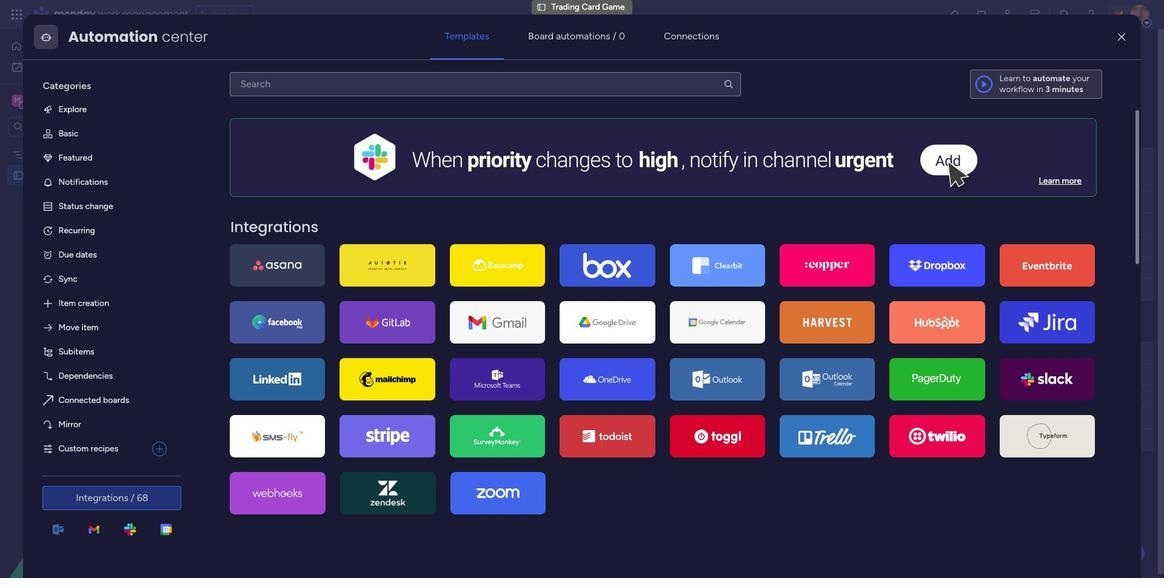 Task type: locate. For each thing, give the bounding box(es) containing it.
0 vertical spatial game
[[602, 2, 625, 12]]

person for second the status field from the bottom of the page's 'person' field
[[444, 154, 470, 164]]

1 horizontal spatial main
[[207, 69, 226, 79]]

1 date from the top
[[605, 154, 623, 164]]

trading
[[552, 2, 580, 12], [186, 39, 242, 59], [29, 170, 57, 180]]

2 vertical spatial trading
[[29, 170, 57, 180]]

1 date field from the top
[[602, 153, 626, 166]]

title up market
[[246, 128, 269, 143]]

nov 19, 2023
[[591, 370, 637, 379]]

2023 right 16,
[[619, 241, 637, 250]]

workspace selection element
[[12, 93, 101, 109]]

0 vertical spatial group title
[[209, 128, 269, 143]]

marketing left plan
[[29, 149, 66, 159]]

1 horizontal spatial card
[[246, 39, 283, 59]]

person for first the status field from the bottom of the page 'person' field
[[444, 348, 470, 358]]

2 vertical spatial item
[[229, 392, 247, 402]]

group title up item 4
[[209, 322, 269, 337]]

1 vertical spatial person
[[444, 348, 470, 358]]

main workspace
[[28, 95, 99, 106]]

nov left 21,
[[591, 392, 606, 401]]

/ left 0
[[613, 30, 617, 42]]

2 horizontal spatial trading card game
[[552, 2, 625, 12]]

group title field up item 4
[[206, 322, 272, 338]]

group title for group title field for second the status field from the bottom of the page
[[209, 128, 269, 143]]

5
[[249, 392, 254, 402]]

help button
[[1103, 544, 1145, 564]]

0 vertical spatial date
[[605, 154, 623, 164]]

nov for product design and development
[[591, 198, 605, 207]]

item creation
[[58, 298, 109, 309]]

19,
[[608, 370, 617, 379]]

center
[[162, 27, 208, 47]]

0 vertical spatial status field
[[514, 153, 544, 166]]

branding
[[285, 241, 319, 252]]

2 2023 from the top
[[619, 241, 637, 250]]

home option
[[7, 36, 147, 56]]

collapse image
[[1128, 99, 1138, 109]]

board automations / 0 button
[[514, 22, 640, 51]]

0 vertical spatial item
[[58, 298, 76, 309]]

learn to automate
[[1000, 73, 1071, 84]]

3 2023 from the top
[[619, 370, 637, 379]]

0 horizontal spatial marketing
[[29, 149, 66, 159]]

integrations left 68
[[76, 492, 128, 504]]

1 vertical spatial group title field
[[206, 322, 272, 338]]

trading card game
[[552, 2, 625, 12], [186, 39, 331, 59], [29, 170, 102, 180]]

and right design
[[290, 198, 304, 208]]

setup
[[328, 220, 351, 230]]

item left 5 in the left bottom of the page
[[229, 392, 247, 402]]

2023 for product design and development
[[619, 198, 637, 207]]

date up the nov 18, 2023
[[605, 154, 623, 164]]

title
[[246, 128, 269, 143], [246, 322, 269, 337]]

0 horizontal spatial card
[[59, 170, 77, 180]]

connected boards option
[[33, 389, 177, 413]]

design
[[261, 198, 288, 208]]

integrations / 68 button
[[43, 486, 182, 511]]

group title field up market
[[206, 128, 272, 144]]

dates
[[76, 250, 97, 260]]

2 group title from the top
[[209, 322, 269, 337]]

1 vertical spatial group
[[209, 322, 243, 337]]

trading card game up 'automations'
[[552, 2, 625, 12]]

tab
[[263, 64, 282, 84]]

card
[[582, 2, 600, 12], [246, 39, 283, 59], [59, 170, 77, 180]]

1 group title from the top
[[209, 128, 269, 143]]

1 vertical spatial game
[[286, 39, 331, 59]]

68
[[137, 492, 148, 504]]

basic
[[58, 128, 78, 139]]

learn for learn to automate
[[1000, 73, 1021, 84]]

select product image
[[11, 8, 23, 21]]

1 horizontal spatial /
[[613, 30, 617, 42]]

2023 for item 4
[[619, 370, 637, 379]]

audience
[[337, 176, 373, 186]]

0 vertical spatial status
[[517, 154, 541, 164]]

add
[[207, 477, 223, 488]]

1 vertical spatial main
[[28, 95, 49, 106]]

trading card game down featured
[[29, 170, 102, 180]]

move item option
[[33, 316, 177, 340]]

main left table
[[207, 69, 226, 79]]

None search field
[[230, 72, 741, 96]]

1 horizontal spatial marketing
[[229, 241, 267, 252]]

2 title from the top
[[246, 322, 269, 337]]

1 status field from the top
[[514, 153, 544, 166]]

person
[[444, 154, 470, 164], [444, 348, 470, 358]]

1 vertical spatial group title
[[209, 322, 269, 337]]

main inside the "workspace selection" element
[[28, 95, 49, 106]]

done
[[519, 241, 539, 251]]

3 nov from the top
[[591, 370, 606, 379]]

Search field
[[282, 96, 318, 113]]

18,
[[607, 198, 617, 207]]

item down sync
[[58, 298, 76, 309]]

2023 right 18, on the top right of the page
[[619, 198, 637, 207]]

project
[[304, 347, 331, 358]]

2 vertical spatial game
[[79, 170, 102, 180]]

2 vertical spatial status
[[517, 348, 541, 358]]

0 vertical spatial group
[[209, 128, 243, 143]]

main right workspace icon
[[28, 95, 49, 106]]

see plans
[[212, 9, 249, 19]]

1 person field from the top
[[441, 153, 473, 166]]

1 vertical spatial trading card game
[[186, 39, 331, 59]]

explore option
[[33, 98, 177, 122]]

group title field for second the status field from the bottom of the page
[[206, 128, 272, 144]]

update feed image
[[976, 8, 988, 21]]

0 horizontal spatial /
[[131, 492, 134, 504]]

card down featured
[[59, 170, 77, 180]]

sync
[[58, 274, 77, 284]]

1 vertical spatial trading
[[186, 39, 242, 59]]

title up 4
[[246, 322, 269, 337]]

dependencies
[[58, 371, 113, 381]]

main table
[[207, 69, 248, 79]]

date field up nov 19, 2023
[[602, 347, 626, 360]]

0 vertical spatial group title field
[[206, 128, 272, 144]]

1 vertical spatial learn
[[1039, 176, 1060, 186]]

1 vertical spatial status field
[[514, 347, 544, 360]]

group for group title field related to first the status field from the bottom of the page
[[209, 322, 243, 337]]

status for group title field for second the status field from the bottom of the page
[[517, 154, 541, 164]]

0 horizontal spatial main
[[28, 95, 49, 106]]

2 horizontal spatial game
[[602, 2, 625, 12]]

workflow
[[1000, 84, 1035, 95]]

2 date field from the top
[[602, 347, 626, 360]]

1 group from the top
[[209, 128, 243, 143]]

work
[[98, 7, 120, 21]]

0 vertical spatial /
[[613, 30, 617, 42]]

1 person from the top
[[444, 154, 470, 164]]

nov left 16,
[[591, 241, 606, 250]]

logistics
[[292, 220, 326, 230]]

0 horizontal spatial game
[[79, 170, 102, 180]]

item inside option
[[58, 298, 76, 309]]

0
[[619, 30, 625, 42]]

0 vertical spatial trading card game
[[552, 2, 625, 12]]

more
[[1062, 176, 1082, 186]]

2 date from the top
[[605, 348, 623, 358]]

main for main workspace
[[28, 95, 49, 106]]

connections button
[[649, 22, 734, 51]]

group title up market
[[209, 128, 269, 143]]

basic option
[[33, 122, 177, 146]]

recurring
[[58, 226, 95, 236]]

1 vertical spatial /
[[131, 492, 134, 504]]

monday work management
[[54, 7, 188, 21]]

Person field
[[441, 153, 473, 166], [441, 347, 473, 360]]

2 horizontal spatial card
[[582, 2, 600, 12]]

Status field
[[514, 153, 544, 166], [514, 347, 544, 360]]

game down featured
[[79, 170, 102, 180]]

item 4
[[229, 370, 254, 380]]

help
[[1113, 548, 1135, 560]]

learn left the more
[[1039, 176, 1060, 186]]

0 horizontal spatial learn
[[1000, 73, 1021, 84]]

trading up main table
[[186, 39, 242, 59]]

date up nov 19, 2023
[[605, 348, 623, 358]]

0 vertical spatial integrations
[[231, 217, 319, 237]]

game up 0
[[602, 2, 625, 12]]

status change
[[58, 201, 113, 212]]

status
[[517, 154, 541, 164], [58, 201, 83, 212], [517, 348, 541, 358]]

2 group title field from the top
[[206, 322, 272, 338]]

and left target
[[295, 176, 309, 186]]

game up search field
[[286, 39, 331, 59]]

and down design
[[276, 220, 290, 230]]

2 person from the top
[[444, 348, 470, 358]]

custom recipes option
[[33, 437, 148, 461]]

1 horizontal spatial integrations
[[231, 217, 319, 237]]

nov left 18, on the top right of the page
[[591, 198, 605, 207]]

trading card game button
[[184, 39, 351, 59]]

dependencies option
[[33, 364, 177, 389]]

trading right public board "icon"
[[29, 170, 57, 180]]

2 horizontal spatial trading
[[552, 2, 580, 12]]

marketing down distribution
[[229, 241, 267, 252]]

1 horizontal spatial game
[[286, 39, 331, 59]]

0 vertical spatial title
[[246, 128, 269, 143]]

home link
[[7, 36, 147, 56]]

working on it
[[504, 197, 554, 207]]

add view image
[[270, 69, 275, 79]]

0 vertical spatial main
[[207, 69, 226, 79]]

1 vertical spatial date
[[605, 348, 623, 358]]

search image
[[723, 79, 734, 90]]

marketing for marketing plan
[[29, 149, 66, 159]]

monday
[[54, 7, 96, 21]]

2023
[[619, 198, 637, 207], [619, 241, 637, 250], [619, 370, 637, 379], [619, 392, 637, 401]]

2 group from the top
[[209, 322, 243, 337]]

status inside option
[[58, 201, 83, 212]]

1 vertical spatial date field
[[602, 347, 626, 360]]

add new group button
[[185, 473, 271, 492]]

trading up board automations / 0
[[552, 2, 580, 12]]

group
[[243, 477, 266, 488]]

main
[[207, 69, 226, 79], [28, 95, 49, 106]]

group up market
[[209, 128, 243, 143]]

date field up the nov 18, 2023
[[602, 153, 626, 166]]

subitems option
[[33, 340, 177, 364]]

Group Title field
[[206, 128, 272, 144], [206, 322, 272, 338]]

group title for group title field related to first the status field from the bottom of the page
[[209, 322, 269, 337]]

campaign
[[321, 241, 360, 252]]

list box
[[0, 142, 155, 349]]

item
[[81, 323, 99, 333]]

to
[[1023, 73, 1031, 84]]

custom recipes
[[58, 444, 118, 454]]

card up add view image on the top left of page
[[246, 39, 283, 59]]

item left 4
[[229, 370, 247, 380]]

2 person field from the top
[[441, 347, 473, 360]]

minutes
[[1052, 84, 1084, 95]]

1 vertical spatial title
[[246, 322, 269, 337]]

1 nov from the top
[[591, 198, 605, 207]]

your workflow in
[[1000, 73, 1090, 95]]

1 2023 from the top
[[619, 198, 637, 207]]

board
[[528, 30, 554, 42]]

3 minutes
[[1046, 84, 1084, 95]]

2023 right 21,
[[619, 392, 637, 401]]

nov
[[591, 198, 605, 207], [591, 241, 606, 250], [591, 370, 606, 379], [591, 392, 606, 401]]

1 vertical spatial item
[[229, 370, 247, 380]]

explore
[[58, 104, 87, 115]]

0 vertical spatial trading
[[552, 2, 580, 12]]

integrations inside integrations / 68 button
[[76, 492, 128, 504]]

marketing for marketing and branding campaign
[[229, 241, 267, 252]]

1 vertical spatial marketing
[[229, 241, 267, 252]]

card up 'automations'
[[582, 2, 600, 12]]

0 vertical spatial learn
[[1000, 73, 1021, 84]]

2023 right 19,
[[619, 370, 637, 379]]

connected boards
[[58, 395, 129, 406]]

2 status field from the top
[[514, 347, 544, 360]]

1 vertical spatial person field
[[441, 347, 473, 360]]

2023 for marketing and branding campaign
[[619, 241, 637, 250]]

main inside button
[[207, 69, 226, 79]]

james peterson image
[[1130, 5, 1150, 24]]

0 vertical spatial date field
[[602, 153, 626, 166]]

option
[[0, 143, 155, 146]]

/
[[613, 30, 617, 42], [131, 492, 134, 504]]

item creation option
[[33, 292, 177, 316]]

0 vertical spatial person field
[[441, 153, 473, 166]]

/ left 68
[[131, 492, 134, 504]]

group up item 4
[[209, 322, 243, 337]]

integrations
[[231, 217, 319, 237], [76, 492, 128, 504]]

search everything image
[[1059, 8, 1071, 21]]

2 nov from the top
[[591, 241, 606, 250]]

0 horizontal spatial trading
[[29, 170, 57, 180]]

notifications image
[[949, 8, 961, 21]]

automation center
[[68, 27, 208, 47]]

help image
[[1086, 8, 1098, 21]]

Date field
[[602, 153, 626, 166], [602, 347, 626, 360]]

0 vertical spatial person
[[444, 154, 470, 164]]

connections
[[664, 30, 719, 42]]

0 vertical spatial marketing
[[29, 149, 66, 159]]

1 vertical spatial status
[[58, 201, 83, 212]]

person field for first the status field from the bottom of the page
[[441, 347, 473, 360]]

1 title from the top
[[246, 128, 269, 143]]

1 horizontal spatial learn
[[1039, 176, 1060, 186]]

1 vertical spatial integrations
[[76, 492, 128, 504]]

0 horizontal spatial trading card game
[[29, 170, 102, 180]]

trading card game up add view image on the top left of page
[[186, 39, 331, 59]]

2 vertical spatial trading card game
[[29, 170, 102, 180]]

learn more
[[1039, 176, 1082, 186]]

1 group title field from the top
[[206, 128, 272, 144]]

nov left 19,
[[591, 370, 606, 379]]

1 vertical spatial card
[[246, 39, 283, 59]]

0 horizontal spatial integrations
[[76, 492, 128, 504]]

change
[[85, 201, 113, 212]]

learn up workflow
[[1000, 73, 1021, 84]]

title for group title field for second the status field from the bottom of the page
[[246, 128, 269, 143]]

integrations down design
[[231, 217, 319, 237]]



Task type: vqa. For each thing, say whether or not it's contained in the screenshot.
rightmost the 'Sprints'
no



Task type: describe. For each thing, give the bounding box(es) containing it.
main table tab list
[[184, 64, 1140, 84]]

sync option
[[33, 267, 177, 292]]

categories
[[43, 80, 91, 91]]

it
[[549, 197, 554, 207]]

recurring option
[[33, 219, 177, 243]]

public board image
[[13, 169, 24, 181]]

lottie animation image
[[0, 456, 155, 579]]

home
[[27, 41, 50, 51]]

trading inside list box
[[29, 170, 57, 180]]

date for date field for second the status field from the bottom of the page
[[605, 154, 623, 164]]

table
[[228, 69, 248, 79]]

4
[[249, 370, 254, 380]]

0 vertical spatial card
[[582, 2, 600, 12]]

/ inside integrations / 68 button
[[131, 492, 134, 504]]

creation
[[78, 298, 109, 309]]

group for group title field for second the status field from the bottom of the page
[[209, 128, 243, 143]]

integrations / 68
[[76, 492, 148, 504]]

nov for marketing and branding campaign
[[591, 241, 606, 250]]

mirror
[[58, 420, 81, 430]]

product design and development
[[229, 198, 357, 208]]

product
[[229, 198, 259, 208]]

plan
[[69, 149, 84, 159]]

list box containing marketing plan
[[0, 142, 155, 349]]

subitems
[[58, 347, 94, 357]]

main table button
[[204, 67, 251, 81]]

marketing and branding campaign
[[229, 241, 360, 252]]

nov 16, 2023
[[591, 241, 637, 250]]

on
[[537, 197, 547, 207]]

working
[[504, 197, 535, 207]]

automations
[[556, 30, 610, 42]]

boards
[[103, 395, 129, 406]]

integrations for integrations
[[231, 217, 319, 237]]

4 nov from the top
[[591, 392, 606, 401]]

date field for second the status field from the bottom of the page
[[602, 153, 626, 166]]

due dates
[[58, 250, 97, 260]]

due
[[58, 250, 74, 260]]

date field for first the status field from the bottom of the page
[[602, 347, 626, 360]]

item for item 5
[[229, 392, 247, 402]]

tab inside main table "tab list"
[[263, 64, 282, 84]]

status change option
[[33, 195, 177, 219]]

see
[[212, 9, 227, 19]]

research
[[258, 176, 293, 186]]

16,
[[608, 241, 617, 250]]

move
[[58, 323, 79, 333]]

automation
[[68, 27, 158, 47]]

Search in workspace field
[[25, 120, 101, 134]]

recipes
[[91, 444, 118, 454]]

integrations for integrations / 68
[[76, 492, 128, 504]]

distribution
[[229, 220, 274, 230]]

item for item 4
[[229, 370, 247, 380]]

workspace image
[[12, 94, 24, 107]]

custom
[[58, 444, 89, 454]]

see plans button
[[196, 5, 254, 24]]

categories heading
[[33, 70, 177, 98]]

person field for second the status field from the bottom of the page
[[441, 153, 473, 166]]

learn for learn more
[[1039, 176, 1060, 186]]

board automations / 0
[[528, 30, 625, 42]]

workspace
[[51, 95, 99, 106]]

3
[[1046, 84, 1050, 95]]

categories list box
[[33, 70, 186, 461]]

game inside list box
[[79, 170, 102, 180]]

date for date field corresponding to first the status field from the bottom of the page
[[605, 348, 623, 358]]

nov 18, 2023
[[591, 198, 637, 207]]

monday marketplace image
[[1029, 8, 1041, 21]]

notifications
[[58, 177, 108, 187]]

item for item creation
[[58, 298, 76, 309]]

1 horizontal spatial trading
[[186, 39, 242, 59]]

nov for item 4
[[591, 370, 606, 379]]

plans
[[229, 9, 249, 19]]

new
[[225, 477, 241, 488]]

analysis
[[375, 176, 406, 186]]

connected
[[58, 395, 101, 406]]

add new group
[[207, 477, 266, 488]]

learn more link
[[1039, 176, 1082, 187]]

2 vertical spatial card
[[59, 170, 77, 180]]

market research and target audience analysis
[[229, 176, 406, 186]]

invite members image
[[1002, 8, 1015, 21]]

trading card game inside list box
[[29, 170, 102, 180]]

title for group title field related to first the status field from the bottom of the page
[[246, 322, 269, 337]]

lottie animation element
[[0, 456, 155, 579]]

Search for a column type search field
[[230, 72, 741, 96]]

featured
[[58, 153, 92, 163]]

4 2023 from the top
[[619, 392, 637, 401]]

status for group title field related to first the status field from the bottom of the page
[[517, 348, 541, 358]]

main for main table
[[207, 69, 226, 79]]

management
[[122, 7, 188, 21]]

and down distribution and logistics setup on the top left of the page
[[269, 241, 283, 252]]

automate
[[1033, 73, 1071, 84]]

m
[[14, 95, 21, 106]]

mirror option
[[33, 413, 177, 437]]

1 horizontal spatial trading card game
[[186, 39, 331, 59]]

move item
[[58, 323, 99, 333]]

featured option
[[33, 146, 177, 170]]

due dates option
[[33, 243, 177, 267]]

target
[[311, 176, 335, 186]]

21,
[[608, 392, 617, 401]]

your
[[1073, 73, 1090, 84]]

marketing plan
[[29, 149, 84, 159]]

nov 21, 2023
[[591, 392, 637, 401]]

group title field for first the status field from the bottom of the page
[[206, 322, 272, 338]]

item 5
[[229, 392, 254, 402]]

/ inside board automations / 0 button
[[613, 30, 617, 42]]

distribution and logistics setup
[[229, 220, 351, 230]]

market
[[229, 176, 255, 186]]

notifications option
[[33, 170, 177, 195]]

in
[[1037, 84, 1044, 95]]



